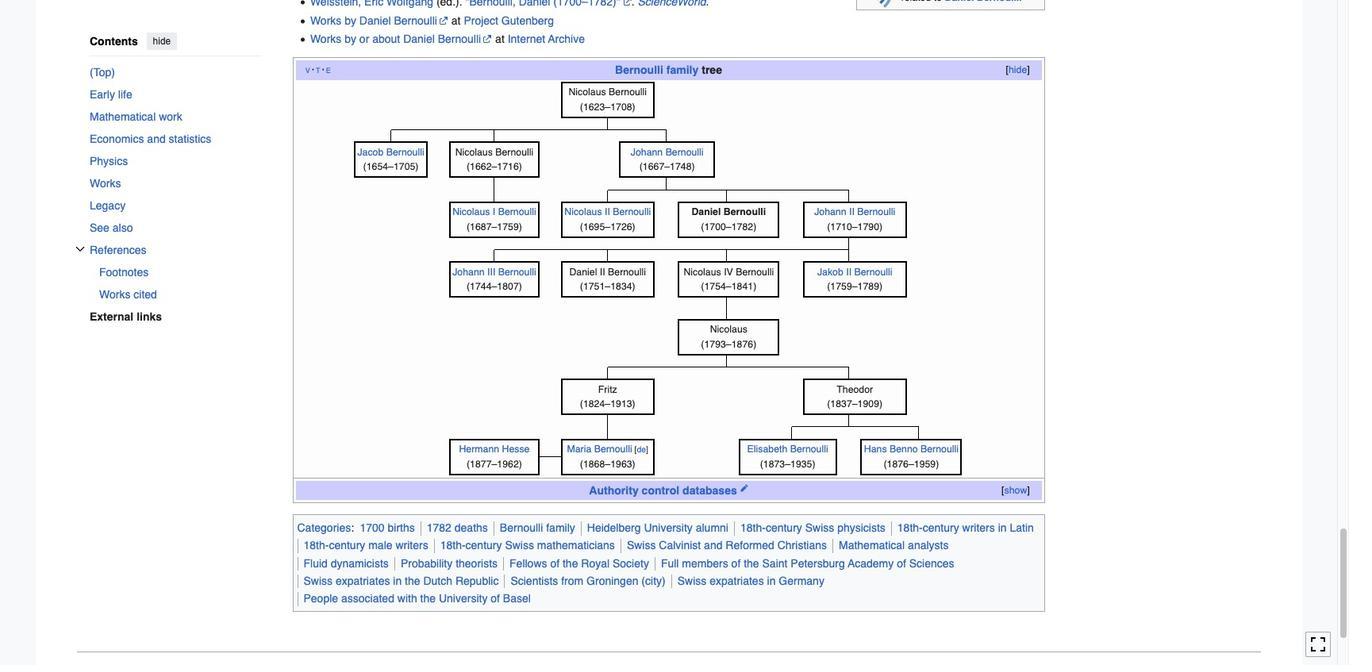Task type: describe. For each thing, give the bounding box(es) containing it.
hide inside dropdown button
[[1009, 65, 1027, 76]]

benno
[[890, 444, 918, 455]]

mathematical analysts fluid dynamicists
[[304, 539, 949, 570]]

works cited
[[99, 288, 157, 300]]

dutch
[[423, 574, 452, 587]]

johann for (1710–1790)
[[814, 207, 846, 218]]

[
[[634, 445, 637, 454]]

maria
[[567, 444, 591, 455]]

works link
[[89, 172, 261, 194]]

reformed
[[726, 539, 774, 552]]

x small image
[[75, 244, 85, 254]]

mathematicians
[[537, 539, 615, 552]]

bernoulli down project
[[438, 32, 481, 45]]

nicolaus for (1695–1726)
[[564, 207, 602, 218]]

(1744–1807)
[[467, 281, 522, 292]]

of down swiss calvinist and reformed christians
[[731, 557, 741, 570]]

hermann hesse (1877–1962)
[[459, 444, 530, 470]]

bernoulli family
[[500, 522, 575, 534]]

of down 'mathematical analysts' link
[[897, 557, 906, 570]]

by for daniel
[[345, 14, 356, 27]]

bernoulli inside daniel bernoulli (1700–1782)
[[724, 207, 766, 218]]

associated
[[341, 592, 394, 605]]

also
[[112, 221, 133, 234]]

works for works
[[89, 177, 121, 189]]

jacob bernoulli link
[[357, 147, 424, 158]]

daniel bernoulli link
[[692, 207, 766, 218]]

18th- for 18th-century swiss mathematicians
[[440, 539, 466, 552]]

economics and statistics
[[89, 132, 211, 145]]

bernoulli inside hans benno bernoulli (1876–1959)
[[921, 444, 959, 455]]

bernoulli inside nicolaus i bernoulli (1687–1759)
[[498, 207, 536, 218]]

(1837–1909)
[[827, 399, 883, 410]]

see
[[89, 221, 109, 234]]

republic
[[455, 574, 499, 587]]

family for bernoulli family tree
[[666, 64, 699, 76]]

(top) link
[[89, 61, 261, 83]]

18th-century swiss mathematicians link
[[440, 539, 615, 552]]

bernoulli inside johann bernoulli (1667–1748)
[[666, 147, 704, 158]]

de
[[637, 445, 646, 454]]

swiss inside full members of the saint petersburg academy of sciences swiss expatriates in the dutch republic
[[304, 574, 333, 587]]

economics and statistics link
[[89, 127, 261, 150]]

with
[[397, 592, 417, 605]]

bernoulli inside nicolaus bernoulli (1623–1708)
[[609, 87, 647, 98]]

t link
[[316, 65, 320, 76]]

nicolaus bernoulli (1623–1708)
[[569, 87, 647, 113]]

1782 deaths link
[[427, 522, 488, 534]]

see also
[[89, 221, 133, 234]]

early
[[89, 88, 115, 100]]

saint
[[762, 557, 788, 570]]

ii for nicolaus
[[605, 207, 610, 218]]

nicolaus bernoulli (1662–1716)
[[455, 147, 533, 172]]

bernoulli inside nicolaus bernoulli (1662–1716)
[[495, 147, 533, 158]]

daniel right about
[[403, 32, 435, 45]]

at for at project gutenberg
[[451, 14, 461, 27]]

bernoulli inside nicolaus iv bernoulli (1754–1841)
[[736, 266, 774, 278]]

people
[[304, 592, 338, 605]]

18th-century male writers link
[[304, 539, 428, 552]]

(1759–1789)
[[827, 281, 883, 292]]

fellows
[[510, 557, 547, 570]]

jacob bernoulli (1654–1705)
[[357, 147, 424, 172]]

century for 18th-century writers in latin 18th-century male writers
[[923, 522, 959, 534]]

century up fluid dynamicists link
[[329, 539, 365, 552]]

elisabeth
[[747, 444, 787, 455]]

hide button
[[1004, 63, 1032, 78]]

nicolaus i bernoulli link
[[452, 207, 536, 218]]

18th- up fluid
[[304, 539, 329, 552]]

physics
[[89, 154, 128, 167]]

elisabeth bernoulli (1873–1935)
[[747, 444, 828, 470]]

johann iii bernoulli (1744–1807)
[[452, 266, 536, 292]]

in inside full members of the saint petersburg academy of sciences swiss expatriates in the dutch republic
[[393, 574, 402, 587]]

johann bernoulli (1667–1748)
[[631, 147, 704, 172]]

1782 deaths
[[427, 522, 488, 534]]

authority control databases
[[589, 484, 737, 496]]

(1700–1782)
[[701, 221, 756, 232]]

e
[[326, 65, 331, 76]]

bernoulli inside the jakob ii bernoulli (1759–1789)
[[854, 266, 892, 278]]

dynamicists
[[331, 557, 389, 570]]

life
[[118, 88, 132, 100]]

swiss expatriates in germany people associated with the university of basel
[[304, 574, 824, 605]]

theodor (1837–1909)
[[827, 384, 883, 410]]

jakob
[[817, 266, 843, 278]]

johann ii bernoulli link
[[814, 207, 895, 218]]

germany
[[779, 574, 824, 587]]

control
[[642, 484, 679, 496]]

swiss expatriates in the dutch republic link
[[304, 574, 499, 587]]

cited
[[133, 288, 157, 300]]

works for works by or about daniel bernoulli
[[310, 32, 341, 45]]

theorists
[[456, 557, 498, 570]]

scientists from groningen (city)
[[511, 574, 666, 587]]

the up from
[[563, 557, 578, 570]]

bernoulli inside 'maria bernoulli [ de ] (1868–1963)'
[[594, 444, 632, 455]]

swiss up fellows
[[505, 539, 534, 552]]

bernoulli inside jacob bernoulli (1654–1705)
[[386, 147, 424, 158]]

by for or
[[345, 32, 356, 45]]

bernoulli inside johann ii bernoulli (1710–1790)
[[857, 207, 895, 218]]

scientists from groningen (city) link
[[511, 574, 666, 587]]

(1877–1962)
[[467, 458, 522, 470]]

internet
[[508, 32, 545, 45]]

expatriates inside swiss expatriates in germany people associated with the university of basel
[[710, 574, 764, 587]]

ii for daniel
[[600, 266, 605, 278]]

full members of the saint petersburg academy of sciences swiss expatriates in the dutch republic
[[304, 557, 954, 587]]

(1695–1726)
[[580, 221, 635, 232]]

alumni
[[696, 522, 728, 534]]

swiss up "christians"
[[805, 522, 834, 534]]

edit this at wikidata image
[[740, 484, 748, 492]]

daniel bernoulli (1700–1782)
[[692, 207, 766, 232]]

century for 18th-century swiss physicists
[[766, 522, 802, 534]]

elisabeth bernoulli link
[[747, 444, 828, 455]]

bernoulli inside johann iii bernoulli (1744–1807)
[[498, 266, 536, 278]]

full members of the saint petersburg academy of sciences link
[[661, 557, 954, 570]]

at for at internet archive
[[495, 32, 505, 45]]

categories
[[297, 522, 351, 534]]

hans benno bernoulli link
[[864, 444, 959, 455]]

1 vertical spatial bernoulli family link
[[500, 522, 575, 534]]

nicolaus for (1687–1759)
[[452, 207, 490, 218]]

mathematical work link
[[89, 105, 261, 127]]

petersburg
[[791, 557, 845, 570]]

scientists
[[511, 574, 558, 587]]

1700 births
[[360, 522, 415, 534]]

internet archive link
[[508, 32, 585, 45]]

1 horizontal spatial writers
[[962, 522, 995, 534]]

at project gutenberg
[[448, 14, 554, 27]]

mathematical for work
[[89, 110, 155, 123]]

work
[[158, 110, 182, 123]]

(1754–1841)
[[701, 281, 756, 292]]



Task type: vqa. For each thing, say whether or not it's contained in the screenshot.
the inside the 'Swiss expatriates in Germany People associated with the University of Basel'
yes



Task type: locate. For each thing, give the bounding box(es) containing it.
of
[[550, 557, 560, 570], [731, 557, 741, 570], [897, 557, 906, 570], [491, 592, 500, 605]]

groningen
[[587, 574, 638, 587]]

0 horizontal spatial bernoulli family link
[[500, 522, 575, 534]]

0 vertical spatial johann
[[631, 147, 663, 158]]

the inside swiss expatriates in germany people associated with the university of basel
[[420, 592, 436, 605]]

show
[[1004, 485, 1027, 496]]

nicolaus inside nicolaus (1793–1876)
[[710, 324, 747, 335]]

hermann hesse link
[[459, 444, 530, 455]]

bernoulli up nicolaus bernoulli (1623–1708)
[[615, 64, 663, 76]]

0 horizontal spatial family
[[546, 522, 575, 534]]

1 expatriates from the left
[[336, 574, 390, 587]]

0 vertical spatial hide
[[152, 36, 170, 47]]

ii up (1695–1726) at the left
[[605, 207, 610, 218]]

0 horizontal spatial hide
[[152, 36, 170, 47]]

johann inside johann bernoulli (1667–1748)
[[631, 147, 663, 158]]

hide inside button
[[152, 36, 170, 47]]

references
[[89, 243, 146, 256]]

of inside swiss expatriates in germany people associated with the university of basel
[[491, 592, 500, 605]]

2 by from the top
[[345, 32, 356, 45]]

at internet archive
[[492, 32, 585, 45]]

1 vertical spatial at
[[495, 32, 505, 45]]

century up theorists
[[466, 539, 502, 552]]

(1662–1716)
[[467, 161, 522, 172]]

century up "christians"
[[766, 522, 802, 534]]

legacy
[[89, 199, 125, 212]]

de link
[[637, 445, 646, 454]]

works up external
[[99, 288, 130, 300]]

analysts
[[908, 539, 949, 552]]

works
[[310, 14, 341, 27], [310, 32, 341, 45], [89, 177, 121, 189], [99, 288, 130, 300]]

nicolaus up (1695–1726) at the left
[[564, 207, 602, 218]]

(1710–1790)
[[827, 221, 883, 232]]

0 vertical spatial writers
[[962, 522, 995, 534]]

university down the republic in the left bottom of the page
[[439, 592, 488, 605]]

society
[[613, 557, 649, 570]]

1 vertical spatial family
[[546, 522, 575, 534]]

early life
[[89, 88, 132, 100]]

1 vertical spatial mathematical
[[839, 539, 905, 552]]

nicolaus inside nicolaus bernoulli (1623–1708)
[[569, 87, 606, 98]]

by up works by or about daniel bernoulli
[[345, 14, 356, 27]]

1 vertical spatial hide
[[1009, 65, 1027, 76]]

0 vertical spatial at
[[451, 14, 461, 27]]

1 horizontal spatial johann
[[631, 147, 663, 158]]

1 horizontal spatial university
[[644, 522, 693, 534]]

0 vertical spatial mathematical
[[89, 110, 155, 123]]

e link
[[326, 65, 331, 76]]

swiss down members
[[677, 574, 707, 587]]

nicolaus up (1623–1708)
[[569, 87, 606, 98]]

t
[[316, 65, 320, 76]]

of left basel
[[491, 592, 500, 605]]

bernoulli up (1662–1716)
[[495, 147, 533, 158]]

century up analysts
[[923, 522, 959, 534]]

swiss inside swiss expatriates in germany people associated with the university of basel
[[677, 574, 707, 587]]

0 horizontal spatial mathematical
[[89, 110, 155, 123]]

works by daniel bernoulli link
[[310, 14, 448, 27]]

century for 18th-century swiss mathematicians
[[466, 539, 502, 552]]

nicolaus inside nicolaus i bernoulli (1687–1759)
[[452, 207, 490, 218]]

johann inside johann ii bernoulli (1710–1790)
[[814, 207, 846, 218]]

bernoulli right i
[[498, 207, 536, 218]]

hermann
[[459, 444, 499, 455]]

fritz (1824–1913)
[[580, 384, 635, 410]]

mathematical inside mathematical analysts fluid dynamicists
[[839, 539, 905, 552]]

works inside 'link'
[[89, 177, 121, 189]]

writers left latin
[[962, 522, 995, 534]]

footer
[[77, 652, 1261, 665]]

swiss expatriates in germany link
[[677, 574, 824, 587]]

nicolaus ii bernoulli link
[[564, 207, 651, 218]]

and down alumni
[[704, 539, 723, 552]]

jacob
[[357, 147, 384, 158]]

calvinist
[[659, 539, 701, 552]]

jakob ii bernoulli link
[[817, 266, 892, 278]]

christians
[[777, 539, 827, 552]]

2 vertical spatial johann
[[452, 266, 485, 278]]

bernoulli up '(1667–1748)'
[[666, 147, 704, 158]]

fluid
[[304, 557, 328, 570]]

18th-century writers in latin 18th-century male writers
[[304, 522, 1034, 552]]

nicolaus left i
[[452, 207, 490, 218]]

(1623–1708)
[[580, 101, 635, 113]]

mathematical down 'life'
[[89, 110, 155, 123]]

johann left iii
[[452, 266, 485, 278]]

footnotes
[[99, 265, 148, 278]]

(top)
[[89, 65, 115, 78]]

johann bernoulli link
[[631, 147, 704, 158]]

ii inside daniel ii bernoulli (1751–1834)
[[600, 266, 605, 278]]

family
[[666, 64, 699, 76], [546, 522, 575, 534]]

works for works cited
[[99, 288, 130, 300]]

johann for (1667–1748)
[[631, 147, 663, 158]]

2 expatriates from the left
[[710, 574, 764, 587]]

about
[[372, 32, 400, 45]]

1 horizontal spatial family
[[666, 64, 699, 76]]

works up legacy
[[89, 177, 121, 189]]

swiss up society
[[627, 539, 656, 552]]

johann up (1710–1790)
[[814, 207, 846, 218]]

bernoulli family link
[[615, 64, 699, 76], [500, 522, 575, 534]]

:
[[351, 522, 354, 534]]

the down dutch in the bottom left of the page
[[420, 592, 436, 605]]

(1824–1913)
[[580, 399, 635, 410]]

1782
[[427, 522, 451, 534]]

1 vertical spatial writers
[[396, 539, 428, 552]]

nicolaus for (1793–1876)
[[710, 324, 747, 335]]

expatriates inside full members of the saint petersburg academy of sciences swiss expatriates in the dutch republic
[[336, 574, 390, 587]]

nicolaus up the (1793–1876)
[[710, 324, 747, 335]]

nicolaus inside nicolaus iv bernoulli (1754–1841)
[[684, 266, 721, 278]]

1 horizontal spatial at
[[495, 32, 505, 45]]

18th- up 'probability theorists' link
[[440, 539, 466, 552]]

18th-century swiss physicists link
[[740, 522, 885, 534]]

1 vertical spatial university
[[439, 592, 488, 605]]

in down 'saint'
[[767, 574, 776, 587]]

nicolaus left iv at the right top of the page
[[684, 266, 721, 278]]

0 horizontal spatial expatriates
[[336, 574, 390, 587]]

0 horizontal spatial at
[[451, 14, 461, 27]]

mathematical up academy at the right of the page
[[839, 539, 905, 552]]

bernoulli up (1700–1782)
[[724, 207, 766, 218]]

1 horizontal spatial in
[[767, 574, 776, 587]]

latin
[[1010, 522, 1034, 534]]

1700
[[360, 522, 385, 534]]

ii inside johann ii bernoulli (1710–1790)
[[849, 207, 855, 218]]

0 vertical spatial university
[[644, 522, 693, 534]]

1 horizontal spatial and
[[704, 539, 723, 552]]

databases
[[683, 484, 737, 496]]

(1876–1959)
[[884, 458, 939, 470]]

(1873–1935)
[[760, 458, 815, 470]]

bernoulli inside nicolaus ii bernoulli (1695–1726)
[[613, 207, 651, 218]]

bernoulli
[[394, 14, 437, 27], [438, 32, 481, 45], [615, 64, 663, 76], [609, 87, 647, 98], [386, 147, 424, 158], [495, 147, 533, 158], [666, 147, 704, 158], [498, 207, 536, 218], [613, 207, 651, 218], [724, 207, 766, 218], [857, 207, 895, 218], [498, 266, 536, 278], [608, 266, 646, 278], [736, 266, 774, 278], [854, 266, 892, 278], [594, 444, 632, 455], [790, 444, 828, 455], [921, 444, 959, 455], [500, 522, 543, 534]]

bernoulli up (1710–1790)
[[857, 207, 895, 218]]

writers down births
[[396, 539, 428, 552]]

1 by from the top
[[345, 14, 356, 27]]

1 vertical spatial by
[[345, 32, 356, 45]]

expatriates
[[336, 574, 390, 587], [710, 574, 764, 587]]

nicolaus inside nicolaus bernoulli (1662–1716)
[[455, 147, 493, 158]]

nicolaus inside nicolaus ii bernoulli (1695–1726)
[[564, 207, 602, 218]]

bernoulli family link left tree
[[615, 64, 699, 76]]

bernoulli right iii
[[498, 266, 536, 278]]

heidelberg
[[587, 522, 641, 534]]

ii up the (1759–1789)
[[846, 266, 852, 278]]

0 vertical spatial and
[[147, 132, 165, 145]]

0 horizontal spatial university
[[439, 592, 488, 605]]

18th- for 18th-century writers in latin 18th-century male writers
[[897, 522, 923, 534]]

bernoulli up (1868–1963)
[[594, 444, 632, 455]]

0 horizontal spatial writers
[[396, 539, 428, 552]]

bernoulli up (1623–1708)
[[609, 87, 647, 98]]

swiss calvinist and reformed christians link
[[627, 539, 827, 552]]

swiss down fluid
[[304, 574, 333, 587]]

by left or
[[345, 32, 356, 45]]

show button
[[1000, 483, 1032, 498]]

bernoulli up 18th-century swiss mathematicians
[[500, 522, 543, 534]]

probability
[[401, 557, 453, 570]]

in
[[998, 522, 1007, 534], [393, 574, 402, 587], [767, 574, 776, 587]]

fluid dynamicists link
[[304, 557, 389, 570]]

1 vertical spatial johann
[[814, 207, 846, 218]]

nicolaus (1793–1876)
[[701, 324, 756, 350]]

0 horizontal spatial in
[[393, 574, 402, 587]]

johann up '(1667–1748)'
[[631, 147, 663, 158]]

bernoulli up (1654–1705) at the top of the page
[[386, 147, 424, 158]]

daniel inside daniel ii bernoulli (1751–1834)
[[569, 266, 597, 278]]

i
[[493, 207, 495, 218]]

ii for jakob
[[846, 266, 852, 278]]

legacy link
[[89, 194, 261, 216]]

1 horizontal spatial hide
[[1009, 65, 1027, 76]]

in inside '18th-century writers in latin 18th-century male writers'
[[998, 522, 1007, 534]]

contents
[[89, 35, 137, 48]]

nicolaus
[[569, 87, 606, 98], [455, 147, 493, 158], [452, 207, 490, 218], [564, 207, 602, 218], [684, 266, 721, 278], [710, 324, 747, 335]]

works for works by daniel bernoulli
[[310, 14, 341, 27]]

bernoulli inside daniel ii bernoulli (1751–1834)
[[608, 266, 646, 278]]

2 horizontal spatial johann
[[814, 207, 846, 218]]

expatriates down members
[[710, 574, 764, 587]]

works up the e
[[310, 14, 341, 27]]

bernoulli up (1876–1959)
[[921, 444, 959, 455]]

ii inside nicolaus ii bernoulli (1695–1726)
[[605, 207, 610, 218]]

1 horizontal spatial bernoulli family link
[[615, 64, 699, 76]]

theodor
[[837, 384, 873, 395]]

2 horizontal spatial in
[[998, 522, 1007, 534]]

ii up (1751–1834)
[[600, 266, 605, 278]]

ii inside the jakob ii bernoulli (1759–1789)
[[846, 266, 852, 278]]

works cited link
[[99, 283, 261, 305]]

1 horizontal spatial expatriates
[[710, 574, 764, 587]]

the up people associated with the university of basel link
[[405, 574, 420, 587]]

mathematical analysts link
[[839, 539, 949, 552]]

nicolaus for (1662–1716)
[[455, 147, 493, 158]]

in left latin
[[998, 522, 1007, 534]]

university inside swiss expatriates in germany people associated with the university of basel
[[439, 592, 488, 605]]

nicolaus up (1662–1716)
[[455, 147, 493, 158]]

archive
[[548, 32, 585, 45]]

18th-century swiss mathematicians
[[440, 539, 615, 552]]

family left tree
[[666, 64, 699, 76]]

university up calvinist
[[644, 522, 693, 534]]

physics link
[[89, 150, 261, 172]]

works by or about daniel bernoulli
[[310, 32, 481, 45]]

v t e
[[305, 65, 331, 76]]

0 horizontal spatial and
[[147, 132, 165, 145]]

18th-
[[740, 522, 766, 534], [897, 522, 923, 534], [304, 539, 329, 552], [440, 539, 466, 552]]

the up the swiss expatriates in germany link
[[744, 557, 759, 570]]

v link
[[305, 65, 310, 76]]

johann inside johann iii bernoulli (1744–1807)
[[452, 266, 485, 278]]

family for bernoulli family
[[546, 522, 575, 534]]

bernoulli inside elisabeth bernoulli (1873–1935)
[[790, 444, 828, 455]]

bernoulli right iv at the right top of the page
[[736, 266, 774, 278]]

1 vertical spatial and
[[704, 539, 723, 552]]

at down at project gutenberg
[[495, 32, 505, 45]]

bernoulli up the works by or about daniel bernoulli link
[[394, 14, 437, 27]]

1 horizontal spatial mathematical
[[839, 539, 905, 552]]

footnotes link
[[99, 261, 261, 283]]

]
[[646, 445, 648, 454]]

daniel ii bernoulli (1751–1834)
[[569, 266, 646, 292]]

expatriates down dynamicists
[[336, 574, 390, 587]]

authority
[[589, 484, 639, 496]]

(1667–1748)
[[639, 161, 695, 172]]

daniel up or
[[359, 14, 391, 27]]

of right fellows
[[550, 557, 560, 570]]

at left project
[[451, 14, 461, 27]]

18th- for 18th-century swiss physicists
[[740, 522, 766, 534]]

0 vertical spatial family
[[666, 64, 699, 76]]

fullscreen image
[[1310, 637, 1326, 653]]

johann iii bernoulli link
[[452, 266, 536, 278]]

in inside swiss expatriates in germany people associated with the university of basel
[[767, 574, 776, 587]]

mathematical inside mathematical work "link"
[[89, 110, 155, 123]]

iv
[[724, 266, 733, 278]]

0 horizontal spatial johann
[[452, 266, 485, 278]]

bernoulli up the (1759–1789)
[[854, 266, 892, 278]]

external
[[89, 310, 133, 323]]

tree
[[702, 64, 722, 76]]

bernoulli up '(1873–1935)'
[[790, 444, 828, 455]]

daniel up (1700–1782)
[[692, 207, 721, 218]]

0 vertical spatial by
[[345, 14, 356, 27]]

mathematical for analysts
[[839, 539, 905, 552]]

nicolaus for (1623–1708)
[[569, 87, 606, 98]]

works up e link at top left
[[310, 32, 341, 45]]

and down work
[[147, 132, 165, 145]]

bernoulli up (1751–1834)
[[608, 266, 646, 278]]

maria bernoulli [ de ] (1868–1963)
[[567, 444, 648, 470]]

ii for johann
[[849, 207, 855, 218]]

nicolaus for (1754–1841)
[[684, 266, 721, 278]]

18th- up 'mathematical analysts' link
[[897, 522, 923, 534]]

daniel up (1751–1834)
[[569, 266, 597, 278]]

ii up (1710–1790)
[[849, 207, 855, 218]]

members
[[682, 557, 728, 570]]

in up with
[[393, 574, 402, 587]]

johann for (1744–1807)
[[452, 266, 485, 278]]

0 vertical spatial bernoulli family link
[[615, 64, 699, 76]]

18th- up "reformed"
[[740, 522, 766, 534]]

daniel inside daniel bernoulli (1700–1782)
[[692, 207, 721, 218]]

bernoulli up (1695–1726) at the left
[[613, 207, 651, 218]]

family up mathematicians
[[546, 522, 575, 534]]

bernoulli family link up 18th-century swiss mathematicians
[[500, 522, 575, 534]]

from
[[561, 574, 583, 587]]



